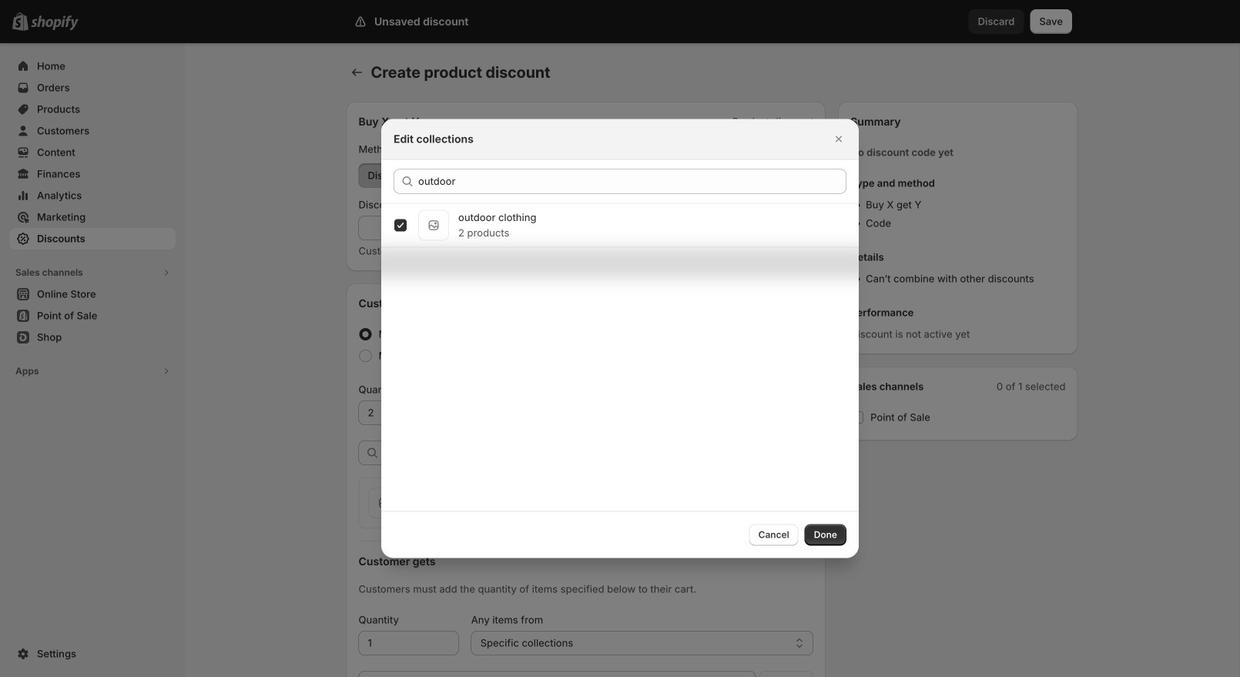 Task type: describe. For each thing, give the bounding box(es) containing it.
shopify image
[[31, 15, 79, 31]]



Task type: locate. For each thing, give the bounding box(es) containing it.
dialog
[[0, 119, 1240, 558]]

Search collections text field
[[418, 169, 847, 194]]



Task type: vqa. For each thing, say whether or not it's contained in the screenshot.
text box
no



